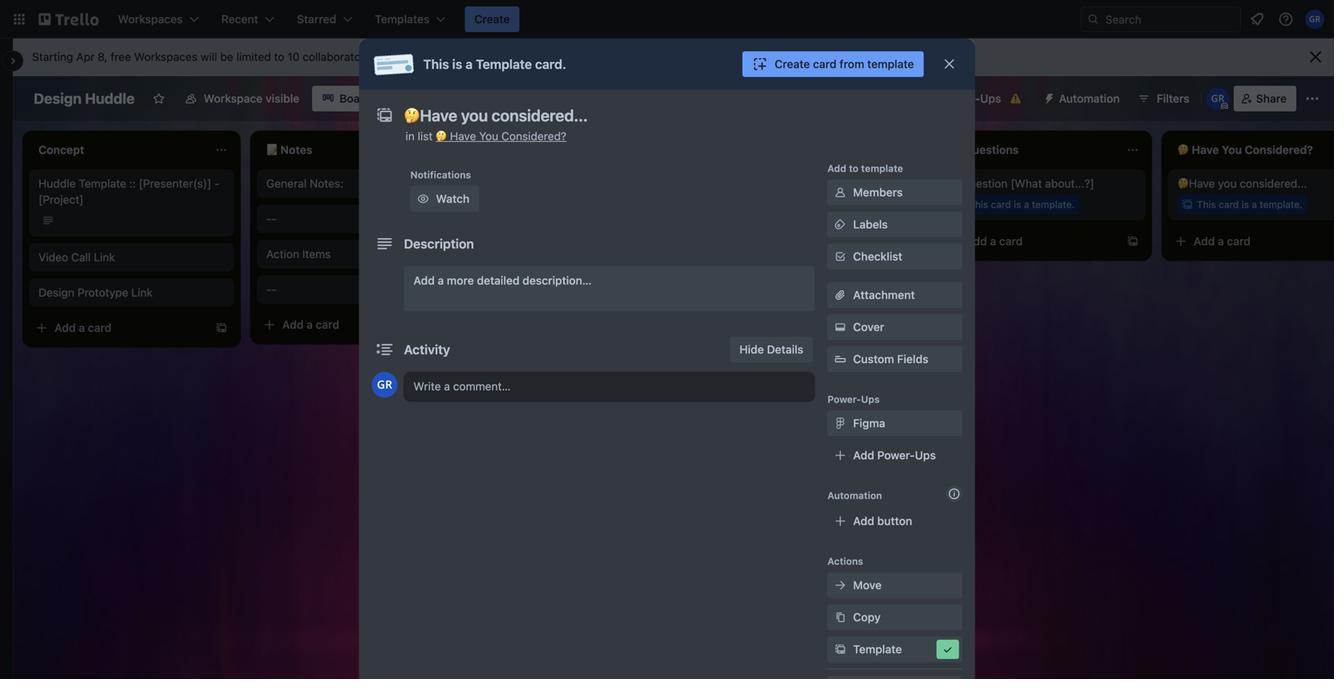 Task type: vqa. For each thing, say whether or not it's contained in the screenshot.
right Power-
yes



Task type: locate. For each thing, give the bounding box(es) containing it.
add a card down design prototype link
[[55, 321, 111, 335]]

1 vertical spatial template
[[79, 177, 126, 190]]

🤔 have you considered? link
[[436, 130, 567, 143]]

members link
[[828, 180, 962, 205]]

button
[[877, 515, 912, 528]]

a down description at the top left of the page
[[438, 274, 444, 287]]

0 horizontal spatial create
[[475, 12, 510, 26]]

1 vertical spatial power-
[[828, 394, 861, 405]]

create inside button
[[775, 57, 810, 71]]

huddle template :: [presenter(s)] - [project] link
[[39, 176, 225, 208]]

link right call
[[94, 251, 115, 264]]

sm image for copy
[[832, 610, 848, 626]]

-- for 2nd -- link from the bottom of the page
[[266, 212, 277, 225]]

this down the "🤔have"
[[1197, 199, 1216, 210]]

workspace visible
[[204, 92, 299, 105]]

template. down 🙋question [what about...?] link
[[1032, 199, 1075, 210]]

add down 🙋question
[[966, 235, 987, 248]]

have
[[450, 130, 476, 143]]

add a card
[[966, 235, 1023, 248], [1194, 235, 1251, 248], [282, 318, 339, 331], [55, 321, 111, 335]]

- inside huddle template :: [presenter(s)] - [project]
[[214, 177, 220, 190]]

add down the "🤔have"
[[1194, 235, 1215, 248]]

this card is a template. down '[i'm'
[[741, 199, 847, 210]]

1 horizontal spatial template.
[[1032, 199, 1075, 210]]

notifications
[[410, 169, 471, 181]]

1 horizontal spatial create from template… image
[[1126, 235, 1139, 248]]

sm image left watch
[[415, 191, 431, 207]]

--
[[266, 212, 277, 225], [266, 283, 277, 296]]

template. down 👎negative [i'm not sure about...] link on the top right of the page
[[804, 199, 847, 210]]

sm image inside automation button
[[1037, 86, 1059, 108]]

is down '[i'm'
[[786, 199, 793, 210]]

add inside button
[[853, 515, 874, 528]]

add a card button
[[940, 229, 1117, 254], [1168, 229, 1334, 254], [257, 312, 433, 338], [29, 315, 205, 341]]

add a card button down [what
[[940, 229, 1117, 254]]

list
[[418, 130, 433, 143]]

this card is a template. down 🤔have you considered... link
[[1197, 199, 1303, 210]]

figma
[[853, 417, 885, 430]]

2 horizontal spatial template
[[853, 643, 902, 656]]

1 horizontal spatial create
[[775, 57, 810, 71]]

🙋question [what about...?]
[[950, 177, 1094, 190]]

video call link link
[[39, 250, 225, 266]]

this right learn
[[423, 57, 449, 72]]

primary element
[[0, 0, 1334, 39]]

share
[[1256, 92, 1287, 105]]

template
[[867, 57, 914, 71], [861, 163, 903, 174]]

collaborators.
[[303, 50, 374, 63]]

-- link
[[266, 211, 452, 227], [266, 282, 452, 298]]

template inside huddle template :: [presenter(s)] - [project]
[[79, 177, 126, 190]]

open information menu image
[[1278, 11, 1294, 27]]

0 vertical spatial huddle
[[85, 90, 135, 107]]

sm image inside watch button
[[415, 191, 431, 207]]

1 horizontal spatial to
[[849, 163, 859, 174]]

add power-ups
[[853, 449, 936, 462]]

workspace visible button
[[175, 86, 309, 112]]

share button
[[1234, 86, 1297, 112]]

add a card down 🙋question
[[966, 235, 1023, 248]]

more right learn
[[409, 50, 435, 63]]

1 horizontal spatial more
[[447, 274, 474, 287]]

design down video
[[39, 286, 74, 299]]

sm image down copy link
[[940, 642, 956, 658]]

add a card button down 🤔have you considered... link
[[1168, 229, 1334, 254]]

attachment button
[[828, 282, 962, 308]]

template. for 🤔have you considered...
[[1260, 199, 1303, 210]]

design for design prototype link
[[39, 286, 74, 299]]

a down '[i'm'
[[796, 199, 802, 210]]

a down you
[[1218, 235, 1224, 248]]

power-
[[943, 92, 980, 105], [828, 394, 861, 405], [877, 449, 915, 462]]

about
[[438, 50, 468, 63]]

3 this card is a template. from the left
[[1197, 199, 1303, 210]]

sm image inside members link
[[832, 185, 848, 201]]

1 vertical spatial link
[[131, 286, 153, 299]]

ups
[[980, 92, 1001, 105], [861, 394, 880, 405], [915, 449, 936, 462]]

design huddle
[[34, 90, 135, 107]]

template.
[[804, 199, 847, 210], [1032, 199, 1075, 210], [1260, 199, 1303, 210]]

a down items
[[307, 318, 313, 331]]

2 vertical spatial ups
[[915, 449, 936, 462]]

action items link
[[266, 246, 452, 262]]

automation left filters button
[[1059, 92, 1120, 105]]

ups inside power-ups button
[[980, 92, 1001, 105]]

1 horizontal spatial this card is a template.
[[969, 199, 1075, 210]]

0 vertical spatial to
[[274, 50, 284, 63]]

0 vertical spatial more
[[409, 50, 435, 63]]

link down video call link link
[[131, 286, 153, 299]]

1 -- from the top
[[266, 212, 277, 225]]

create up 'collaborator'
[[475, 12, 510, 26]]

1 -- link from the top
[[266, 211, 452, 227]]

general notes:
[[266, 177, 344, 190]]

template right from
[[867, 57, 914, 71]]

0 vertical spatial power-
[[943, 92, 980, 105]]

1 vertical spatial design
[[39, 286, 74, 299]]

0 horizontal spatial huddle
[[39, 177, 76, 190]]

power-ups
[[943, 92, 1001, 105], [828, 394, 880, 405]]

to
[[274, 50, 284, 63], [849, 163, 859, 174]]

sm image left figma
[[832, 416, 848, 432]]

template. down considered...
[[1260, 199, 1303, 210]]

automation inside button
[[1059, 92, 1120, 105]]

1 horizontal spatial template
[[476, 57, 532, 72]]

sm image inside template button
[[832, 642, 848, 658]]

sm image inside cover link
[[832, 319, 848, 335]]

create inside button
[[475, 12, 510, 26]]

1 vertical spatial ups
[[861, 394, 880, 405]]

automation button
[[1037, 86, 1130, 112]]

sm image for cover
[[832, 319, 848, 335]]

a down 🙋question
[[990, 235, 996, 248]]

1 vertical spatial huddle
[[39, 177, 76, 190]]

1 horizontal spatial link
[[131, 286, 153, 299]]

8,
[[98, 50, 108, 63]]

this card is a template.
[[741, 199, 847, 210], [969, 199, 1075, 210], [1197, 199, 1303, 210]]

from
[[840, 57, 864, 71]]

template
[[476, 57, 532, 72], [79, 177, 126, 190], [853, 643, 902, 656]]

Board name text field
[[26, 86, 143, 112]]

3 template. from the left
[[1260, 199, 1303, 210]]

0 vertical spatial template
[[867, 57, 914, 71]]

👎negative [i'm not sure about...]
[[722, 177, 894, 190]]

-- down action
[[266, 283, 277, 296]]

2 horizontal spatial power-
[[943, 92, 980, 105]]

template down create button
[[476, 57, 532, 72]]

sm image for template
[[832, 642, 848, 658]]

🤔have
[[1178, 177, 1215, 190]]

add button
[[853, 515, 912, 528]]

to left 10
[[274, 50, 284, 63]]

sm image inside "labels" link
[[832, 217, 848, 233]]

sm image right not
[[832, 185, 848, 201]]

prototype
[[77, 286, 128, 299]]

this
[[423, 57, 449, 72], [741, 199, 761, 210], [969, 199, 988, 210], [1197, 199, 1216, 210]]

0 vertical spatial --
[[266, 212, 277, 225]]

0 vertical spatial power-ups
[[943, 92, 1001, 105]]

sm image for members
[[832, 185, 848, 201]]

considered?
[[501, 130, 567, 143]]

add left button
[[853, 515, 874, 528]]

-- up action
[[266, 212, 277, 225]]

create from template… image
[[215, 322, 228, 335]]

huddle template :: [presenter(s)] - [project]
[[39, 177, 220, 206]]

automation
[[1059, 92, 1120, 105], [828, 490, 882, 501]]

design inside text field
[[34, 90, 82, 107]]

0 vertical spatial design
[[34, 90, 82, 107]]

automation up add button
[[828, 490, 882, 501]]

0 horizontal spatial template
[[79, 177, 126, 190]]

Search field
[[1100, 7, 1240, 31]]

add a card down items
[[282, 318, 339, 331]]

sm image
[[832, 185, 848, 201], [415, 191, 431, 207], [832, 416, 848, 432], [832, 578, 848, 594], [832, 610, 848, 626], [940, 642, 956, 658]]

move link
[[828, 573, 962, 599]]

1 vertical spatial greg robinson (gregrobinson96) image
[[372, 372, 398, 398]]

👎negative [i'm not sure about...] link
[[722, 176, 908, 192]]

🙋question [what about...?] link
[[950, 176, 1136, 192]]

add button button
[[828, 509, 962, 534]]

greg robinson (gregrobinson96) image
[[1305, 10, 1325, 29], [372, 372, 398, 398]]

0 vertical spatial link
[[94, 251, 115, 264]]

create left from
[[775, 57, 810, 71]]

labels link
[[828, 212, 962, 237]]

1 horizontal spatial power-ups
[[943, 92, 1001, 105]]

create from template… image
[[899, 235, 911, 248], [1126, 235, 1139, 248]]

1 vertical spatial --
[[266, 283, 277, 296]]

2 vertical spatial template
[[853, 643, 902, 656]]

a down create button
[[466, 57, 473, 72]]

design prototype link link
[[39, 285, 225, 301]]

custom fields
[[853, 353, 929, 366]]

add a card button down 'design prototype link' link
[[29, 315, 205, 341]]

add a card button down action items link
[[257, 312, 433, 338]]

1 vertical spatial more
[[447, 274, 474, 287]]

0 vertical spatial ups
[[980, 92, 1001, 105]]

call
[[71, 251, 91, 264]]

customize views image
[[389, 91, 405, 107]]

template up the about...]
[[861, 163, 903, 174]]

design for design huddle
[[34, 90, 82, 107]]

0 horizontal spatial template.
[[804, 199, 847, 210]]

0 horizontal spatial automation
[[828, 490, 882, 501]]

1 this card is a template. from the left
[[741, 199, 847, 210]]

search image
[[1087, 13, 1100, 26]]

this is a template card.
[[423, 57, 566, 72]]

None text field
[[396, 101, 925, 130]]

2 create from template… image from the left
[[1126, 235, 1139, 248]]

1 vertical spatial -- link
[[266, 282, 452, 298]]

-- link down general notes: link
[[266, 211, 452, 227]]

sm image down actions
[[832, 578, 848, 594]]

watch button
[[410, 186, 479, 212]]

0 horizontal spatial link
[[94, 251, 115, 264]]

2 template. from the left
[[1032, 199, 1075, 210]]

details
[[767, 343, 804, 356]]

1 horizontal spatial automation
[[1059, 92, 1120, 105]]

2 horizontal spatial ups
[[980, 92, 1001, 105]]

0 vertical spatial greg robinson (gregrobinson96) image
[[1305, 10, 1325, 29]]

[project]
[[39, 193, 84, 206]]

power-ups inside button
[[943, 92, 1001, 105]]

0 vertical spatial automation
[[1059, 92, 1120, 105]]

link
[[94, 251, 115, 264], [131, 286, 153, 299]]

in list 🤔 have you considered?
[[406, 130, 567, 143]]

create
[[475, 12, 510, 26], [775, 57, 810, 71]]

sm image inside copy link
[[832, 610, 848, 626]]

huddle down 8,
[[85, 90, 135, 107]]

sm image right power-ups button
[[1037, 86, 1059, 108]]

huddle inside text field
[[85, 90, 135, 107]]

design down starting
[[34, 90, 82, 107]]

Write a comment text field
[[404, 372, 815, 401]]

labels
[[853, 218, 888, 231]]

items
[[302, 248, 331, 261]]

link for video call link
[[94, 251, 115, 264]]

1 vertical spatial create
[[775, 57, 810, 71]]

2 this card is a template. from the left
[[969, 199, 1075, 210]]

0 horizontal spatial create from template… image
[[899, 235, 911, 248]]

2 horizontal spatial template.
[[1260, 199, 1303, 210]]

huddle inside huddle template :: [presenter(s)] - [project]
[[39, 177, 76, 190]]

0 horizontal spatial this card is a template.
[[741, 199, 847, 210]]

0 vertical spatial template
[[476, 57, 532, 72]]

star or unstar board image
[[152, 92, 165, 105]]

1 horizontal spatial power-
[[877, 449, 915, 462]]

design prototype link
[[39, 286, 153, 299]]

2 -- link from the top
[[266, 282, 452, 298]]

-- link down action items link
[[266, 282, 452, 298]]

more left "detailed"
[[447, 274, 474, 287]]

ups inside add power-ups link
[[915, 449, 936, 462]]

0 vertical spatial create
[[475, 12, 510, 26]]

filters button
[[1133, 86, 1194, 112]]

2 -- from the top
[[266, 283, 277, 296]]

sm image left copy
[[832, 610, 848, 626]]

card inside button
[[813, 57, 837, 71]]

template left ::
[[79, 177, 126, 190]]

1 horizontal spatial huddle
[[85, 90, 135, 107]]

huddle up [project]
[[39, 177, 76, 190]]

1 horizontal spatial greg robinson (gregrobinson96) image
[[1305, 10, 1325, 29]]

create card from template
[[775, 57, 914, 71]]

this down 👎negative
[[741, 199, 761, 210]]

2 horizontal spatial this card is a template.
[[1197, 199, 1303, 210]]

1 horizontal spatial ups
[[915, 449, 936, 462]]

sm image inside the move "link"
[[832, 578, 848, 594]]

workspaces
[[134, 50, 198, 63]]

this card is a template. for 🙋question [what about...?]
[[969, 199, 1075, 210]]

0 horizontal spatial greg robinson (gregrobinson96) image
[[372, 372, 398, 398]]

sm image left labels
[[832, 217, 848, 233]]

this card is a template. down 🙋question [what about...?]
[[969, 199, 1075, 210]]

sm image
[[1037, 86, 1059, 108], [832, 217, 848, 233], [832, 319, 848, 335], [832, 642, 848, 658]]

sm image down copy link
[[832, 642, 848, 658]]

huddle
[[85, 90, 135, 107], [39, 177, 76, 190]]

0 horizontal spatial more
[[409, 50, 435, 63]]

0 vertical spatial -- link
[[266, 211, 452, 227]]

add power-ups link
[[828, 443, 962, 469]]

sm image left cover
[[832, 319, 848, 335]]

description…
[[523, 274, 592, 287]]

1 vertical spatial power-ups
[[828, 394, 880, 405]]

to up the about...]
[[849, 163, 859, 174]]

template down copy
[[853, 643, 902, 656]]

link for design prototype link
[[131, 286, 153, 299]]



Task type: describe. For each thing, give the bounding box(es) containing it.
sure
[[825, 177, 848, 190]]

create button
[[465, 6, 519, 32]]

this card is a template. for 🤔have you considered...
[[1197, 199, 1303, 210]]

board link
[[312, 86, 381, 112]]

learn
[[377, 50, 406, 63]]

[what
[[1011, 177, 1042, 190]]

action
[[266, 248, 299, 261]]

cover link
[[828, 315, 962, 340]]

hide details link
[[730, 337, 813, 363]]

about...?]
[[1045, 177, 1094, 190]]

workspace
[[204, 92, 263, 105]]

greg robinson (gregrobinson96) image
[[1206, 87, 1229, 110]]

hide
[[740, 343, 764, 356]]

visible
[[266, 92, 299, 105]]

template. for 🙋question [what about...?]
[[1032, 199, 1075, 210]]

hide details
[[740, 343, 804, 356]]

[presenter(s)]
[[139, 177, 211, 190]]

cover
[[853, 321, 884, 334]]

🤔have you considered... link
[[1178, 176, 1334, 192]]

0 horizontal spatial ups
[[861, 394, 880, 405]]

power- inside button
[[943, 92, 980, 105]]

add down description at the top left of the page
[[414, 274, 435, 287]]

is down 🤔have you considered...
[[1242, 199, 1249, 210]]

sm image for labels
[[832, 217, 848, 233]]

description
[[404, 236, 474, 252]]

you
[[1218, 177, 1237, 190]]

create for create card from template
[[775, 57, 810, 71]]

power-ups button
[[911, 86, 1033, 112]]

starting
[[32, 50, 73, 63]]

filters
[[1157, 92, 1190, 105]]

0 horizontal spatial power-ups
[[828, 394, 880, 405]]

create card from template button
[[743, 51, 924, 77]]

a down [what
[[1024, 199, 1029, 210]]

general
[[266, 177, 307, 190]]

general notes: link
[[266, 176, 452, 192]]

[i'm
[[782, 177, 802, 190]]

add down action items
[[282, 318, 304, 331]]

notes:
[[310, 177, 344, 190]]

action items
[[266, 248, 331, 261]]

add a card down you
[[1194, 235, 1251, 248]]

10
[[287, 50, 300, 63]]

a down design prototype link
[[79, 321, 85, 335]]

sm image for move
[[832, 578, 848, 594]]

limits
[[536, 50, 564, 63]]

custom fields button
[[828, 351, 962, 367]]

🤔
[[436, 130, 447, 143]]

apr
[[76, 50, 95, 63]]

👎negative
[[722, 177, 779, 190]]

sm image for figma
[[832, 416, 848, 432]]

attachment
[[853, 288, 915, 302]]

card.
[[535, 57, 566, 72]]

members
[[853, 186, 903, 199]]

create for create
[[475, 12, 510, 26]]

actions
[[828, 556, 863, 567]]

fields
[[897, 353, 929, 366]]

1 vertical spatial to
[[849, 163, 859, 174]]

custom
[[853, 353, 894, 366]]

limited
[[236, 50, 271, 63]]

will
[[201, 50, 217, 63]]

is left 'collaborator'
[[452, 57, 462, 72]]

copy link
[[828, 605, 962, 631]]

sm image inside template button
[[940, 642, 956, 658]]

2 vertical spatial power-
[[877, 449, 915, 462]]

1 template. from the left
[[804, 199, 847, 210]]

not
[[805, 177, 822, 190]]

template inside button
[[867, 57, 914, 71]]

be
[[220, 50, 233, 63]]

is down 🙋question [what about...?]
[[1014, 199, 1021, 210]]

detailed
[[477, 274, 520, 287]]

sm image for automation
[[1037, 86, 1059, 108]]

1 vertical spatial automation
[[828, 490, 882, 501]]

add a more detailed description… link
[[404, 266, 815, 311]]

watch
[[436, 192, 470, 205]]

about...]
[[851, 177, 894, 190]]

1 vertical spatial template
[[861, 163, 903, 174]]

1 create from template… image from the left
[[899, 235, 911, 248]]

collaborator
[[471, 50, 533, 63]]

add up the sure
[[828, 163, 846, 174]]

::
[[129, 177, 136, 190]]

0 horizontal spatial to
[[274, 50, 284, 63]]

add down figma
[[853, 449, 874, 462]]

template inside button
[[853, 643, 902, 656]]

0 notifications image
[[1248, 10, 1267, 29]]

activity
[[404, 342, 450, 357]]

considered...
[[1240, 177, 1307, 190]]

starting apr 8, free workspaces will be limited to 10 collaborators. learn more about collaborator limits
[[32, 50, 564, 63]]

video
[[39, 251, 68, 264]]

add to template
[[828, 163, 903, 174]]

show menu image
[[1305, 91, 1321, 107]]

🙋question
[[950, 177, 1008, 190]]

in
[[406, 130, 415, 143]]

copy
[[853, 611, 881, 624]]

0 horizontal spatial power-
[[828, 394, 861, 405]]

learn more about collaborator limits link
[[377, 50, 564, 63]]

this down 🙋question
[[969, 199, 988, 210]]

move
[[853, 579, 882, 592]]

add down design prototype link
[[55, 321, 76, 335]]

a down 🤔have you considered... link
[[1252, 199, 1257, 210]]

sm image for watch
[[415, 191, 431, 207]]

-- for 2nd -- link
[[266, 283, 277, 296]]

template button
[[828, 637, 962, 663]]

board
[[340, 92, 371, 105]]



